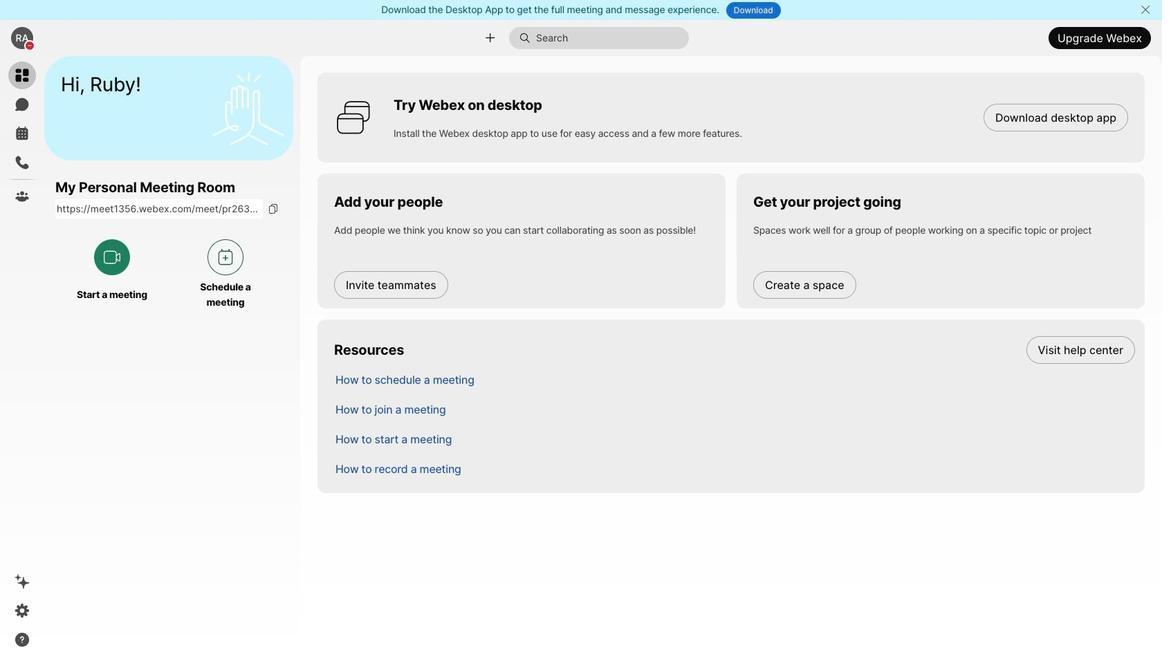 Task type: vqa. For each thing, say whether or not it's contained in the screenshot.
first list item from the top
yes



Task type: describe. For each thing, give the bounding box(es) containing it.
2 list item from the top
[[325, 365, 1146, 395]]

1 list item from the top
[[325, 335, 1146, 365]]

5 list item from the top
[[325, 454, 1146, 484]]

cancel_16 image
[[1141, 4, 1152, 15]]

webex tab list
[[8, 62, 36, 210]]



Task type: locate. For each thing, give the bounding box(es) containing it.
4 list item from the top
[[325, 424, 1146, 454]]

navigation
[[0, 56, 44, 667]]

list item
[[325, 335, 1146, 365], [325, 365, 1146, 395], [325, 395, 1146, 424], [325, 424, 1146, 454], [325, 454, 1146, 484]]

None text field
[[55, 200, 263, 219]]

3 list item from the top
[[325, 395, 1146, 424]]

two hands high fiving image
[[207, 67, 290, 150]]



